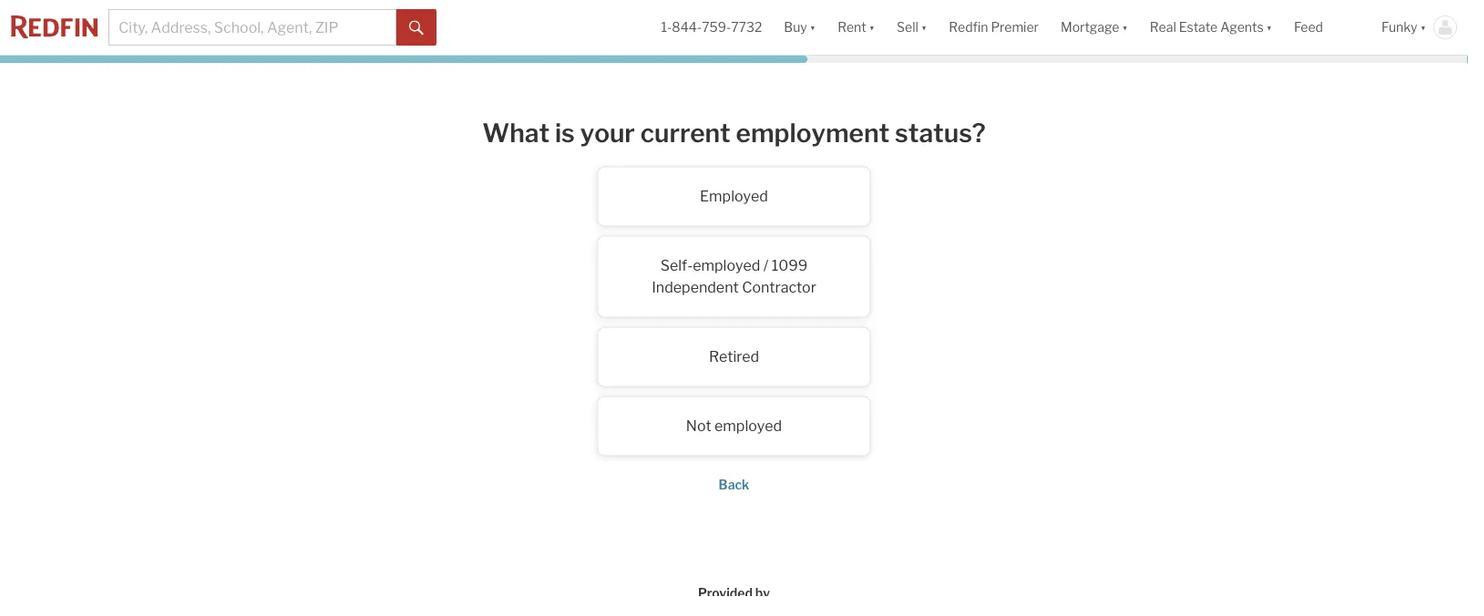 Task type: vqa. For each thing, say whether or not it's contained in the screenshot.
1-
yes



Task type: locate. For each thing, give the bounding box(es) containing it.
what
[[482, 117, 550, 148]]

0 vertical spatial employed
[[693, 257, 761, 274]]

3 ▾ from the left
[[921, 19, 927, 35]]

is
[[555, 117, 575, 148]]

employment status?
[[736, 117, 986, 148]]

employed right not
[[715, 417, 782, 435]]

sell ▾ button
[[886, 0, 938, 55]]

not
[[686, 417, 712, 435]]

buy ▾
[[784, 19, 816, 35]]

employed up independent
[[693, 257, 761, 274]]

mortgage ▾ button
[[1050, 0, 1139, 55]]

1099
[[772, 257, 808, 274]]

real estate agents ▾
[[1150, 19, 1272, 35]]

rent ▾
[[838, 19, 875, 35]]

sell ▾
[[897, 19, 927, 35]]

▾ right mortgage
[[1122, 19, 1128, 35]]

back button
[[719, 477, 750, 493]]

employed inside self-employed / 1099 independent contractor
[[693, 257, 761, 274]]

1-
[[661, 19, 672, 35]]

rent ▾ button
[[838, 0, 875, 55]]

1 vertical spatial employed
[[715, 417, 782, 435]]

/
[[764, 257, 769, 274]]

▾
[[810, 19, 816, 35], [869, 19, 875, 35], [921, 19, 927, 35], [1122, 19, 1128, 35], [1267, 19, 1272, 35], [1421, 19, 1426, 35]]

your
[[580, 117, 635, 148]]

▾ right the agents
[[1267, 19, 1272, 35]]

feed
[[1294, 19, 1323, 35]]

6 ▾ from the left
[[1421, 19, 1426, 35]]

▾ right rent
[[869, 19, 875, 35]]

mortgage
[[1061, 19, 1120, 35]]

premier
[[991, 19, 1039, 35]]

employed
[[693, 257, 761, 274], [715, 417, 782, 435]]

4 ▾ from the left
[[1122, 19, 1128, 35]]

self-employed / 1099 independent contractor
[[652, 257, 816, 296]]

▾ right buy
[[810, 19, 816, 35]]

▾ for funky ▾
[[1421, 19, 1426, 35]]

▾ for sell ▾
[[921, 19, 927, 35]]

real estate agents ▾ button
[[1139, 0, 1283, 55]]

sell
[[897, 19, 919, 35]]

▾ right sell on the right top of the page
[[921, 19, 927, 35]]

5 ▾ from the left
[[1267, 19, 1272, 35]]

buy ▾ button
[[784, 0, 816, 55]]

▾ right funky
[[1421, 19, 1426, 35]]

rent
[[838, 19, 866, 35]]

1 ▾ from the left
[[810, 19, 816, 35]]

2 ▾ from the left
[[869, 19, 875, 35]]

mortgage ▾
[[1061, 19, 1128, 35]]



Task type: describe. For each thing, give the bounding box(es) containing it.
rent ▾ button
[[827, 0, 886, 55]]

▾ inside 'link'
[[1267, 19, 1272, 35]]

1-844-759-7732 link
[[661, 19, 762, 35]]

759-
[[702, 19, 731, 35]]

funky
[[1382, 19, 1418, 35]]

▾ for buy ▾
[[810, 19, 816, 35]]

retired
[[709, 348, 759, 366]]

not employed
[[686, 417, 782, 435]]

contractor
[[742, 279, 816, 296]]

self-
[[661, 257, 693, 274]]

submit search image
[[409, 21, 424, 35]]

employed
[[700, 187, 768, 205]]

7732
[[731, 19, 762, 35]]

what is your current employment status? option group
[[370, 166, 1099, 456]]

feed button
[[1283, 0, 1371, 55]]

redfin
[[949, 19, 988, 35]]

buy ▾ button
[[773, 0, 827, 55]]

▾ for mortgage ▾
[[1122, 19, 1128, 35]]

844-
[[672, 19, 702, 35]]

employed for not
[[715, 417, 782, 435]]

1-844-759-7732
[[661, 19, 762, 35]]

funky ▾
[[1382, 19, 1426, 35]]

real estate agents ▾ link
[[1150, 0, 1272, 55]]

redfin premier
[[949, 19, 1039, 35]]

buy
[[784, 19, 807, 35]]

what is your current employment status?
[[482, 117, 986, 148]]

employed for self-
[[693, 257, 761, 274]]

redfin premier button
[[938, 0, 1050, 55]]

current
[[641, 117, 731, 148]]

sell ▾ button
[[897, 0, 927, 55]]

▾ for rent ▾
[[869, 19, 875, 35]]

City, Address, School, Agent, ZIP search field
[[108, 9, 396, 46]]

estate
[[1179, 19, 1218, 35]]

agents
[[1221, 19, 1264, 35]]

independent
[[652, 279, 739, 296]]

mortgage ▾ button
[[1061, 0, 1128, 55]]

real
[[1150, 19, 1176, 35]]

back
[[719, 477, 750, 493]]



